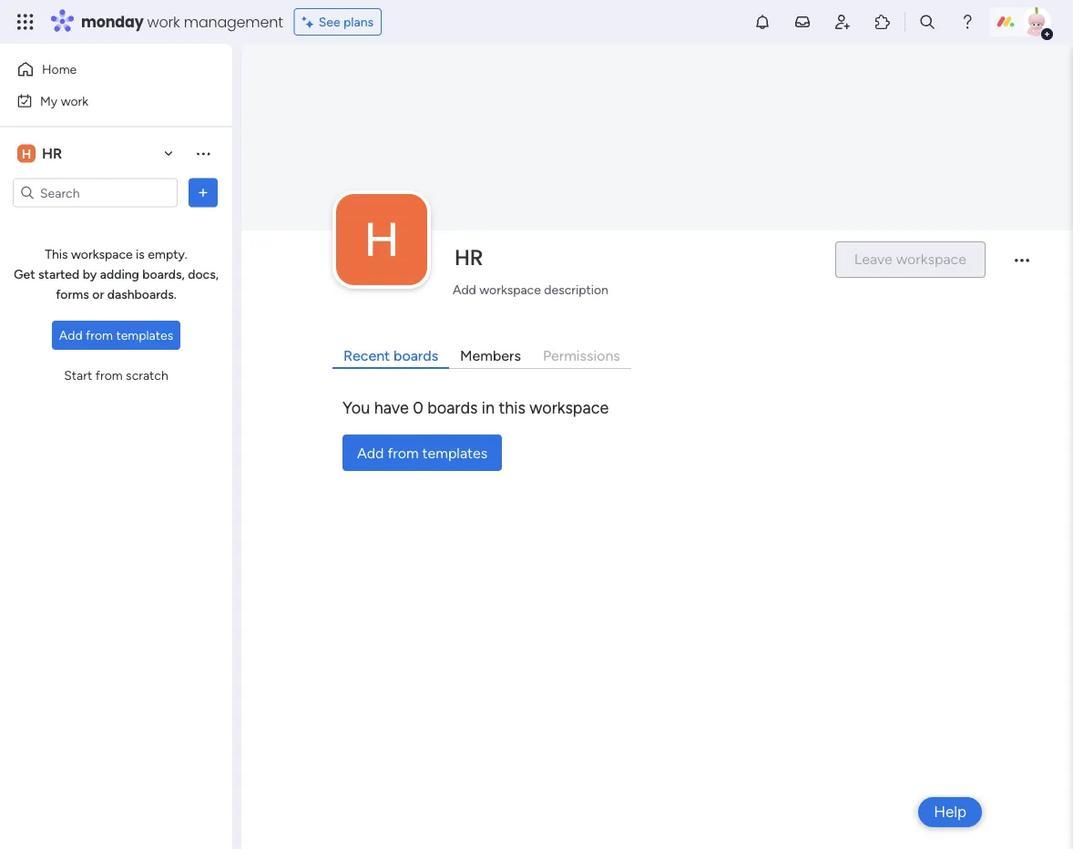 Task type: describe. For each thing, give the bounding box(es) containing it.
my work
[[40, 93, 88, 108]]

recent boards
[[344, 347, 438, 364]]

0
[[413, 398, 424, 417]]

or
[[92, 287, 104, 302]]

docs,
[[188, 267, 219, 282]]

search everything image
[[919, 13, 937, 31]]

work for my
[[61, 93, 88, 108]]

2 horizontal spatial add
[[453, 282, 476, 297]]

h for top workspace image
[[22, 146, 31, 161]]

start from scratch button
[[57, 361, 176, 390]]

options image
[[194, 184, 212, 202]]

0 vertical spatial add from templates
[[59, 328, 173, 343]]

started
[[38, 267, 80, 282]]

scratch
[[126, 368, 168, 383]]

1 horizontal spatial templates
[[422, 444, 488, 462]]

description
[[544, 282, 609, 297]]

notifications image
[[754, 13, 772, 31]]

help
[[934, 803, 967, 822]]

you have 0 boards in this workspace
[[343, 398, 609, 417]]

1 vertical spatial boards
[[428, 398, 478, 417]]

have
[[374, 398, 409, 417]]

forms
[[56, 287, 89, 302]]

ruby anderson image
[[1023, 7, 1052, 36]]

0 vertical spatial workspace image
[[17, 144, 36, 164]]

from for the top add from templates button
[[86, 328, 113, 343]]

this
[[45, 247, 68, 262]]

boards,
[[142, 267, 185, 282]]

help image
[[959, 13, 977, 31]]

inbox image
[[794, 13, 812, 31]]

invite members image
[[834, 13, 852, 31]]

Search in workspace field
[[38, 182, 152, 203]]

workspace for this
[[71, 247, 133, 262]]

home
[[42, 62, 77, 77]]

HR field
[[450, 242, 820, 273]]

get
[[14, 267, 35, 282]]

1 vertical spatial hr
[[455, 242, 484, 273]]

my work button
[[11, 86, 196, 115]]

see plans button
[[294, 8, 382, 36]]

start from scratch
[[64, 368, 168, 383]]

in
[[482, 398, 495, 417]]

members
[[460, 347, 521, 364]]

1 horizontal spatial workspace image
[[336, 194, 427, 285]]

2 vertical spatial workspace
[[530, 398, 609, 417]]

start
[[64, 368, 92, 383]]

h button
[[336, 194, 427, 285]]

hr inside workspace selection element
[[42, 145, 62, 162]]



Task type: locate. For each thing, give the bounding box(es) containing it.
1 vertical spatial add
[[59, 328, 83, 343]]

1 horizontal spatial add from templates
[[357, 444, 488, 462]]

workspace selection element
[[17, 143, 65, 164]]

0 horizontal spatial work
[[61, 93, 88, 108]]

0 vertical spatial h
[[22, 146, 31, 161]]

home button
[[11, 55, 196, 84]]

work for monday
[[147, 11, 180, 32]]

workspace
[[71, 247, 133, 262], [480, 282, 541, 297], [530, 398, 609, 417]]

from for start from scratch button
[[95, 368, 123, 383]]

h
[[22, 146, 31, 161], [364, 211, 400, 268]]

add workspace description
[[453, 282, 609, 297]]

add from templates up "start from scratch"
[[59, 328, 173, 343]]

hr down my
[[42, 145, 62, 162]]

boards right 0
[[428, 398, 478, 417]]

1 vertical spatial workspace
[[480, 282, 541, 297]]

h inside popup button
[[364, 211, 400, 268]]

work right my
[[61, 93, 88, 108]]

from inside button
[[95, 368, 123, 383]]

add for the top add from templates button
[[59, 328, 83, 343]]

0 vertical spatial from
[[86, 328, 113, 343]]

2 vertical spatial add
[[357, 444, 384, 462]]

0 horizontal spatial templates
[[116, 328, 173, 343]]

see
[[319, 14, 340, 30]]

0 vertical spatial boards
[[394, 347, 438, 364]]

0 horizontal spatial add from templates
[[59, 328, 173, 343]]

workspace inside this workspace is empty. get started by adding boards, docs, forms or dashboards.
[[71, 247, 133, 262]]

templates down 'you have 0 boards in this workspace' in the top of the page
[[422, 444, 488, 462]]

0 vertical spatial workspace
[[71, 247, 133, 262]]

0 horizontal spatial h
[[22, 146, 31, 161]]

0 vertical spatial add from templates button
[[52, 321, 181, 350]]

boards right recent
[[394, 347, 438, 364]]

workspace up 'by'
[[71, 247, 133, 262]]

select product image
[[16, 13, 35, 31]]

1 vertical spatial templates
[[422, 444, 488, 462]]

0 vertical spatial hr
[[42, 145, 62, 162]]

templates up scratch
[[116, 328, 173, 343]]

1 horizontal spatial add from templates button
[[343, 435, 502, 471]]

templates
[[116, 328, 173, 343], [422, 444, 488, 462]]

from right start
[[95, 368, 123, 383]]

hr
[[42, 145, 62, 162], [455, 242, 484, 273]]

add down you
[[357, 444, 384, 462]]

hr up add workspace description
[[455, 242, 484, 273]]

1 vertical spatial from
[[95, 368, 123, 383]]

0 vertical spatial templates
[[116, 328, 173, 343]]

add for the right add from templates button
[[357, 444, 384, 462]]

1 vertical spatial work
[[61, 93, 88, 108]]

workspace for add
[[480, 282, 541, 297]]

add from templates button
[[52, 321, 181, 350], [343, 435, 502, 471]]

h for the rightmost workspace image
[[364, 211, 400, 268]]

this
[[499, 398, 526, 417]]

workspace left description
[[480, 282, 541, 297]]

add from templates button down 0
[[343, 435, 502, 471]]

work right monday
[[147, 11, 180, 32]]

add
[[453, 282, 476, 297], [59, 328, 83, 343], [357, 444, 384, 462]]

workspace image
[[17, 144, 36, 164], [336, 194, 427, 285]]

0 horizontal spatial hr
[[42, 145, 62, 162]]

1 vertical spatial h
[[364, 211, 400, 268]]

1 horizontal spatial work
[[147, 11, 180, 32]]

0 vertical spatial add
[[453, 282, 476, 297]]

0 horizontal spatial add
[[59, 328, 83, 343]]

help button
[[919, 797, 982, 827]]

my
[[40, 93, 58, 108]]

1 vertical spatial add from templates
[[357, 444, 488, 462]]

plans
[[344, 14, 374, 30]]

monday work management
[[81, 11, 283, 32]]

recent
[[344, 347, 390, 364]]

boards
[[394, 347, 438, 364], [428, 398, 478, 417]]

0 vertical spatial work
[[147, 11, 180, 32]]

1 horizontal spatial add
[[357, 444, 384, 462]]

workspace options image
[[194, 144, 212, 162]]

from for the right add from templates button
[[388, 444, 419, 462]]

work inside my work button
[[61, 93, 88, 108]]

1 vertical spatial add from templates button
[[343, 435, 502, 471]]

apps image
[[874, 13, 892, 31]]

you
[[343, 398, 370, 417]]

see plans
[[319, 14, 374, 30]]

monday
[[81, 11, 144, 32]]

is
[[136, 247, 145, 262]]

by
[[83, 267, 97, 282]]

workspace down "permissions"
[[530, 398, 609, 417]]

1 horizontal spatial hr
[[455, 242, 484, 273]]

v2 ellipsis image
[[1015, 259, 1030, 274]]

add up members
[[453, 282, 476, 297]]

1 horizontal spatial h
[[364, 211, 400, 268]]

1 vertical spatial workspace image
[[336, 194, 427, 285]]

empty.
[[148, 247, 187, 262]]

from down or
[[86, 328, 113, 343]]

this workspace is empty. get started by adding boards, docs, forms or dashboards.
[[14, 247, 219, 302]]

add from templates
[[59, 328, 173, 343], [357, 444, 488, 462]]

h inside workspace selection element
[[22, 146, 31, 161]]

from
[[86, 328, 113, 343], [95, 368, 123, 383], [388, 444, 419, 462]]

0 horizontal spatial workspace image
[[17, 144, 36, 164]]

add from templates down 0
[[357, 444, 488, 462]]

2 vertical spatial from
[[388, 444, 419, 462]]

from down have
[[388, 444, 419, 462]]

work
[[147, 11, 180, 32], [61, 93, 88, 108]]

0 horizontal spatial add from templates button
[[52, 321, 181, 350]]

add up start
[[59, 328, 83, 343]]

adding
[[100, 267, 139, 282]]

management
[[184, 11, 283, 32]]

permissions
[[543, 347, 620, 364]]

add from templates button up "start from scratch"
[[52, 321, 181, 350]]

dashboards.
[[107, 287, 177, 302]]



Task type: vqa. For each thing, say whether or not it's contained in the screenshot.
public board image
no



